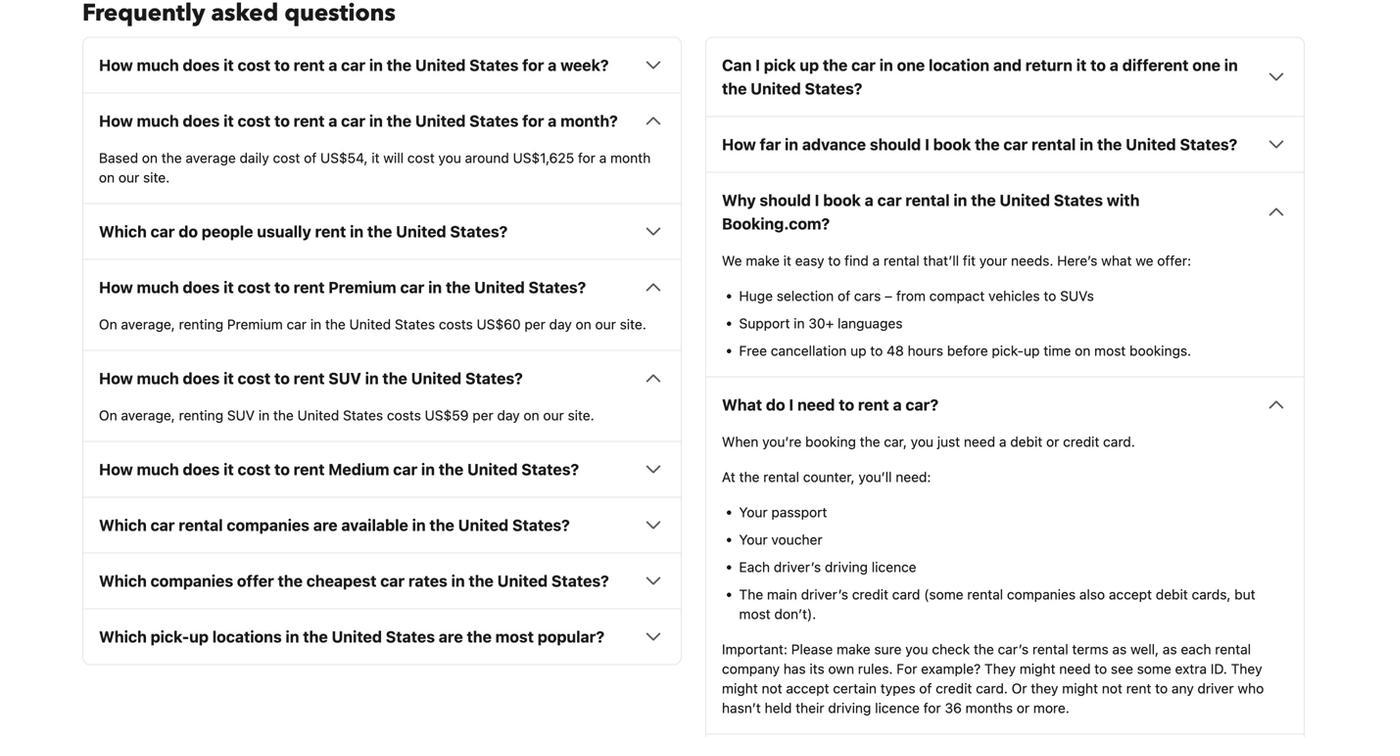 Task type: vqa. For each thing, say whether or not it's contained in the screenshot.
things within barcelona 1260 things to do
no



Task type: describe. For each thing, give the bounding box(es) containing it.
states inside how much does it cost to rent a car in the united states for a week? dropdown button
[[470, 56, 519, 74]]

on right "based"
[[142, 150, 158, 166]]

you'll
[[859, 469, 892, 485]]

on average, renting premium car in the united states costs us$60 per day on our site.
[[99, 316, 647, 333]]

the up how much does it cost to rent premium car in the united states? dropdown button
[[367, 222, 392, 241]]

rent inside how much does it cost to rent premium car in the united states? dropdown button
[[294, 278, 325, 297]]

counter,
[[803, 469, 855, 485]]

book inside why should i book a car rental in the united states with booking.com?
[[823, 191, 861, 210]]

vehicles
[[989, 288, 1040, 304]]

0 vertical spatial driving
[[825, 559, 868, 576]]

easy
[[795, 253, 825, 269]]

please
[[792, 642, 833, 658]]

when you're booking the car, you just need a debit or credit card.
[[722, 434, 1136, 450]]

booking.com?
[[722, 214, 830, 233]]

i inside can i pick up the car in one location and return it to a different one in the united states?
[[756, 56, 760, 74]]

car,
[[884, 434, 907, 450]]

each driver's driving licence
[[739, 559, 917, 576]]

1 horizontal spatial pick-
[[992, 343, 1024, 359]]

licence inside important: please make sure you check the car's rental terms as well, as each rental company has its own rules. for example? they might need to see some extra id. they might not accept certain types of credit card. or they might not rent to any driver who hasn't held their driving licence for 36 months or more.
[[875, 700, 920, 717]]

to left 48
[[871, 343, 883, 359]]

how for how much does it cost to rent suv in the united states?
[[99, 369, 133, 388]]

around
[[465, 150, 509, 166]]

car inside why should i book a car rental in the united states with booking.com?
[[878, 191, 902, 210]]

compact
[[930, 288, 985, 304]]

a left month?
[[548, 112, 557, 130]]

what do i need to rent a car? button
[[722, 393, 1289, 417]]

the down how much does it cost to rent suv in the united states?
[[273, 407, 294, 424]]

voucher
[[772, 532, 823, 548]]

driver's inside the main driver's credit card (some rental companies also accept debit cards, but most don't).
[[801, 587, 849, 603]]

well,
[[1131, 642, 1159, 658]]

we make it easy to find a rental that'll fit your needs. here's what we offer:
[[722, 253, 1192, 269]]

which car do people usually rent in the united states?
[[99, 222, 508, 241]]

does for how much does it cost to rent medium car in the united states?
[[183, 460, 220, 479]]

based on the average daily cost of us$54, it will cost you around us$1,625 for a month on our site.
[[99, 150, 651, 186]]

example?
[[921, 661, 981, 677]]

1 horizontal spatial are
[[439, 628, 463, 647]]

it inside can i pick up the car in one location and return it to a different one in the united states?
[[1077, 56, 1087, 74]]

any
[[1172, 681, 1194, 697]]

average, for how much does it cost to rent premium car in the united states?
[[121, 316, 175, 333]]

has
[[784, 661, 806, 677]]

pick- inside dropdown button
[[151, 628, 189, 647]]

see
[[1111, 661, 1134, 677]]

why should i book a car rental in the united states with booking.com? button
[[722, 188, 1289, 235]]

the left popular?
[[467, 628, 492, 647]]

the inside why should i book a car rental in the united states with booking.com?
[[971, 191, 996, 210]]

book inside how far in advance should i book the car rental in the united states? dropdown button
[[934, 135, 972, 154]]

rent inside how much does it cost to rent suv in the united states? dropdown button
[[294, 369, 325, 388]]

credit inside the main driver's credit card (some rental companies also accept debit cards, but most don't).
[[852, 587, 889, 603]]

up left time
[[1024, 343, 1040, 359]]

2 as from the left
[[1163, 642, 1178, 658]]

time
[[1044, 343, 1072, 359]]

languages
[[838, 315, 903, 332]]

we
[[1136, 253, 1154, 269]]

for inside based on the average daily cost of us$54, it will cost you around us$1,625 for a month on our site.
[[578, 150, 596, 166]]

what
[[722, 396, 762, 414]]

to down how much does it cost to rent a car in the united states for a week?
[[274, 112, 290, 130]]

booking
[[806, 434, 856, 450]]

2 horizontal spatial credit
[[1063, 434, 1100, 450]]

i up why should i book a car rental in the united states with booking.com?
[[925, 135, 930, 154]]

0 horizontal spatial might
[[722, 681, 758, 697]]

the up how much does it cost to rent a car in the united states for a month? dropdown button
[[387, 56, 412, 74]]

0 vertical spatial do
[[179, 222, 198, 241]]

how far in advance should i book the car rental in the united states? button
[[722, 133, 1289, 156]]

the up on average, renting premium car in the united states costs us$60 per day on our site.
[[446, 278, 471, 297]]

up inside can i pick up the car in one location and return it to a different one in the united states?
[[800, 56, 819, 74]]

on right time
[[1075, 343, 1091, 359]]

how much does it cost to rent a car in the united states for a month?
[[99, 112, 618, 130]]

usually
[[257, 222, 311, 241]]

need:
[[896, 469, 931, 485]]

2 they from the left
[[1232, 661, 1263, 677]]

–
[[885, 288, 893, 304]]

the up will
[[387, 112, 412, 130]]

states? inside can i pick up the car in one location and return it to a different one in the united states?
[[805, 79, 863, 98]]

states down how much does it cost to rent premium car in the united states? dropdown button
[[395, 316, 435, 333]]

on right the us$59
[[524, 407, 540, 424]]

types
[[881, 681, 916, 697]]

to down some
[[1156, 681, 1168, 697]]

main
[[767, 587, 798, 603]]

who
[[1238, 681, 1265, 697]]

cards,
[[1192, 587, 1231, 603]]

rent inside how much does it cost to rent medium car in the united states? dropdown button
[[294, 460, 325, 479]]

how far in advance should i book the car rental in the united states?
[[722, 135, 1238, 154]]

cost for how much does it cost to rent suv in the united states?
[[238, 369, 271, 388]]

states inside which pick-up locations in the united states are the most popular? dropdown button
[[386, 628, 435, 647]]

at
[[722, 469, 736, 485]]

us$1,625
[[513, 150, 574, 166]]

of inside important: please make sure you check the car's rental terms as well, as each rental company has its own rules. for example? they might need to see some extra id. they might not accept certain types of credit card. or they might not rent to any driver who hasn't held their driving licence for 36 months or more.
[[920, 681, 932, 697]]

the down cheapest
[[303, 628, 328, 647]]

1 vertical spatial suv
[[227, 407, 255, 424]]

of inside based on the average daily cost of us$54, it will cost you around us$1,625 for a month on our site.
[[304, 150, 317, 166]]

states down how much does it cost to rent suv in the united states? dropdown button
[[343, 407, 383, 424]]

a left week?
[[548, 56, 557, 74]]

how much does it cost to rent a car in the united states for a week?
[[99, 56, 609, 74]]

they
[[1031, 681, 1059, 697]]

companies inside the which companies offer the cheapest car rates in the united states? dropdown button
[[151, 572, 233, 591]]

which car do people usually rent in the united states? button
[[99, 220, 665, 243]]

which car rental companies are available in the united states? button
[[99, 514, 665, 537]]

0 vertical spatial make
[[746, 253, 780, 269]]

how much does it cost to rent medium car in the united states?
[[99, 460, 579, 479]]

cars
[[854, 288, 881, 304]]

0 vertical spatial most
[[1095, 343, 1126, 359]]

a right find
[[873, 253, 880, 269]]

your for your voucher
[[739, 532, 768, 548]]

rules.
[[858, 661, 893, 677]]

the down can
[[722, 79, 747, 98]]

debit inside the main driver's credit card (some rental companies also accept debit cards, but most don't).
[[1156, 587, 1189, 603]]

the down on average, renting premium car in the united states costs us$60 per day on our site.
[[383, 369, 408, 388]]

us$60
[[477, 316, 521, 333]]

which pick-up locations in the united states are the most popular?
[[99, 628, 605, 647]]

a inside can i pick up the car in one location and return it to a different one in the united states?
[[1110, 56, 1119, 74]]

1 vertical spatial premium
[[227, 316, 283, 333]]

to left find
[[828, 253, 841, 269]]

month?
[[561, 112, 618, 130]]

for
[[897, 661, 918, 677]]

which car rental companies are available in the united states?
[[99, 516, 570, 535]]

month
[[611, 150, 651, 166]]

a down the what do i need to rent a car? dropdown button
[[1000, 434, 1007, 450]]

needs.
[[1011, 253, 1054, 269]]

rent inside how much does it cost to rent a car in the united states for a week? dropdown button
[[294, 56, 325, 74]]

how for how much does it cost to rent a car in the united states for a week?
[[99, 56, 133, 74]]

site. inside based on the average daily cost of us$54, it will cost you around us$1,625 for a month on our site.
[[143, 169, 170, 186]]

or inside important: please make sure you check the car's rental terms as well, as each rental company has its own rules. for example? they might need to see some extra id. they might not accept certain types of credit card. or they might not rent to any driver who hasn't held their driving licence for 36 months or more.
[[1017, 700, 1030, 717]]

the down how much does it cost to rent premium car in the united states?
[[325, 316, 346, 333]]

own
[[829, 661, 855, 677]]

a inside based on the average daily cost of us$54, it will cost you around us$1,625 for a month on our site.
[[599, 150, 607, 166]]

up left locations
[[189, 628, 209, 647]]

accept inside the main driver's credit card (some rental companies also accept debit cards, but most don't).
[[1109, 587, 1153, 603]]

but
[[1235, 587, 1256, 603]]

0 vertical spatial debit
[[1011, 434, 1043, 450]]

2 vertical spatial our
[[543, 407, 564, 424]]

2 horizontal spatial might
[[1063, 681, 1099, 697]]

to up booking
[[839, 396, 855, 414]]

on for how much does it cost to rent premium car in the united states?
[[99, 316, 117, 333]]

free
[[739, 343, 767, 359]]

for up us$1,625
[[523, 112, 544, 130]]

terms
[[1073, 642, 1109, 658]]

need inside dropdown button
[[798, 396, 835, 414]]

average
[[186, 150, 236, 166]]

fit
[[963, 253, 976, 269]]

to up on average, renting suv in the united states costs us$59 per day on our site.
[[274, 369, 290, 388]]

rent inside important: please make sure you check the car's rental terms as well, as each rental company has its own rules. for example? they might need to see some extra id. they might not accept certain types of credit card. or they might not rent to any driver who hasn't held their driving licence for 36 months or more.
[[1127, 681, 1152, 697]]

just
[[938, 434, 961, 450]]

what do i need to rent a car?
[[722, 396, 939, 414]]

each
[[1181, 642, 1212, 658]]

on down "based"
[[99, 169, 115, 186]]

the right pick
[[823, 56, 848, 74]]

36
[[945, 700, 962, 717]]

how for how much does it cost to rent medium car in the united states?
[[99, 460, 133, 479]]

1 vertical spatial need
[[964, 434, 996, 450]]

you're
[[763, 434, 802, 450]]

1 vertical spatial day
[[497, 407, 520, 424]]

to down usually
[[274, 278, 290, 297]]

why
[[722, 191, 756, 210]]

on right 'us$60'
[[576, 316, 592, 333]]

to up which car rental companies are available in the united states?
[[274, 460, 290, 479]]

how for how much does it cost to rent premium car in the united states?
[[99, 278, 133, 297]]

it inside based on the average daily cost of us$54, it will cost you around us$1,625 for a month on our site.
[[372, 150, 380, 166]]

or
[[1012, 681, 1028, 697]]

which companies offer the cheapest car rates in the united states?
[[99, 572, 609, 591]]

1 horizontal spatial per
[[525, 316, 546, 333]]

1 not from the left
[[762, 681, 783, 697]]

in inside why should i book a car rental in the united states with booking.com?
[[954, 191, 968, 210]]

1 they from the left
[[985, 661, 1016, 677]]

bookings.
[[1130, 343, 1192, 359]]

why should i book a car rental in the united states with booking.com?
[[722, 191, 1140, 233]]

to inside can i pick up the car in one location and return it to a different one in the united states?
[[1091, 56, 1106, 74]]

much for how much does it cost to rent medium car in the united states?
[[137, 460, 179, 479]]

0 vertical spatial day
[[549, 316, 572, 333]]

the right offer
[[278, 572, 303, 591]]

the inside based on the average daily cost of us$54, it will cost you around us$1,625 for a month on our site.
[[162, 150, 182, 166]]

the up with
[[1098, 135, 1122, 154]]

for inside important: please make sure you check the car's rental terms as well, as each rental company has its own rules. for example? they might need to see some extra id. they might not accept certain types of credit card. or they might not rent to any driver who hasn't held their driving licence for 36 months or more.
[[924, 700, 941, 717]]

to left the suvs
[[1044, 288, 1057, 304]]

how much does it cost to rent premium car in the united states? button
[[99, 276, 665, 299]]

48
[[887, 343, 904, 359]]

the
[[739, 587, 764, 603]]

for left week?
[[523, 56, 544, 74]]

a up how much does it cost to rent a car in the united states for a month?
[[329, 56, 337, 74]]

rent inside how much does it cost to rent a car in the united states for a month? dropdown button
[[294, 112, 325, 130]]

us$59
[[425, 407, 469, 424]]

huge
[[739, 288, 773, 304]]

rent inside 'which car do people usually rent in the united states?' dropdown button
[[315, 222, 346, 241]]

1 horizontal spatial card.
[[1104, 434, 1136, 450]]

most inside dropdown button
[[496, 628, 534, 647]]



Task type: locate. For each thing, give the bounding box(es) containing it.
which pick-up locations in the united states are the most popular? button
[[99, 626, 665, 649]]

0 vertical spatial credit
[[1063, 434, 1100, 450]]

should inside why should i book a car rental in the united states with booking.com?
[[760, 191, 811, 210]]

driver's down voucher
[[774, 559, 821, 576]]

rent up car,
[[858, 396, 890, 414]]

1 vertical spatial your
[[739, 532, 768, 548]]

do left people
[[179, 222, 198, 241]]

much for how much does it cost to rent premium car in the united states?
[[137, 278, 179, 297]]

1 horizontal spatial not
[[1102, 681, 1123, 697]]

cheapest
[[306, 572, 377, 591]]

0 vertical spatial of
[[304, 150, 317, 166]]

does for how much does it cost to rent premium car in the united states?
[[183, 278, 220, 297]]

1 horizontal spatial they
[[1232, 661, 1263, 677]]

2 vertical spatial of
[[920, 681, 932, 697]]

1 vertical spatial or
[[1017, 700, 1030, 717]]

on
[[142, 150, 158, 166], [99, 169, 115, 186], [576, 316, 592, 333], [1075, 343, 1091, 359], [524, 407, 540, 424]]

accept
[[1109, 587, 1153, 603], [786, 681, 830, 697]]

does for how much does it cost to rent a car in the united states for a week?
[[183, 56, 220, 74]]

2 vertical spatial need
[[1060, 661, 1091, 677]]

renting
[[179, 316, 223, 333], [179, 407, 223, 424]]

1 horizontal spatial day
[[549, 316, 572, 333]]

2 horizontal spatial our
[[595, 316, 616, 333]]

how for how much does it cost to rent a car in the united states for a month?
[[99, 112, 133, 130]]

cost for how much does it cost to rent premium car in the united states?
[[238, 278, 271, 297]]

do right "what"
[[766, 396, 786, 414]]

the left 'average' at the left
[[162, 150, 182, 166]]

also
[[1080, 587, 1106, 603]]

how
[[99, 56, 133, 74], [99, 112, 133, 130], [722, 135, 756, 154], [99, 278, 133, 297], [99, 369, 133, 388], [99, 460, 133, 479]]

credit inside important: please make sure you check the car's rental terms as well, as each rental company has its own rules. for example? they might need to see some extra id. they might not accept certain types of credit card. or they might not rent to any driver who hasn't held their driving licence for 36 months or more.
[[936, 681, 973, 697]]

need up booking
[[798, 396, 835, 414]]

costs left 'us$60'
[[439, 316, 473, 333]]

need
[[798, 396, 835, 414], [964, 434, 996, 450], [1060, 661, 1091, 677]]

1 vertical spatial you
[[911, 434, 934, 450]]

one left location
[[897, 56, 925, 74]]

driving inside important: please make sure you check the car's rental terms as well, as each rental company has its own rules. for example? they might need to see some extra id. they might not accept certain types of credit card. or they might not rent to any driver who hasn't held their driving licence for 36 months or more.
[[828, 700, 872, 717]]

2 horizontal spatial site.
[[620, 316, 647, 333]]

2 vertical spatial site.
[[568, 407, 595, 424]]

1 horizontal spatial do
[[766, 396, 786, 414]]

different
[[1123, 56, 1189, 74]]

1 vertical spatial licence
[[875, 700, 920, 717]]

certain
[[833, 681, 877, 697]]

3 much from the top
[[137, 278, 179, 297]]

does for how much does it cost to rent suv in the united states?
[[183, 369, 220, 388]]

of left us$54,
[[304, 150, 317, 166]]

much for how much does it cost to rent a car in the united states for a week?
[[137, 56, 179, 74]]

0 vertical spatial on
[[99, 316, 117, 333]]

the inside important: please make sure you check the car's rental terms as well, as each rental company has its own rules. for example? they might need to see some extra id. they might not accept certain types of credit card. or they might not rent to any driver who hasn't held their driving licence for 36 months or more.
[[974, 642, 994, 658]]

card. inside important: please make sure you check the car's rental terms as well, as each rental company has its own rules. for example? they might need to see some extra id. they might not accept certain types of credit card. or they might not rent to any driver who hasn't held their driving licence for 36 months or more.
[[976, 681, 1008, 697]]

the main driver's credit card (some rental companies also accept debit cards, but most don't).
[[739, 587, 1256, 623]]

book down advance
[[823, 191, 861, 210]]

1 horizontal spatial might
[[1020, 661, 1056, 677]]

5 does from the top
[[183, 460, 220, 479]]

1 horizontal spatial accept
[[1109, 587, 1153, 603]]

car
[[341, 56, 366, 74], [852, 56, 876, 74], [341, 112, 366, 130], [1004, 135, 1028, 154], [878, 191, 902, 210], [151, 222, 175, 241], [400, 278, 425, 297], [287, 316, 307, 333], [393, 460, 418, 479], [151, 516, 175, 535], [380, 572, 405, 591]]

your up your voucher
[[739, 504, 768, 521]]

renting for how much does it cost to rent suv in the united states?
[[179, 407, 223, 424]]

pick
[[764, 56, 796, 74]]

credit left card
[[852, 587, 889, 603]]

daily
[[240, 150, 269, 166]]

with
[[1107, 191, 1140, 210]]

they down car's
[[985, 661, 1016, 677]]

which for which car rental companies are available in the united states?
[[99, 516, 147, 535]]

companies left offer
[[151, 572, 233, 591]]

0 vertical spatial our
[[119, 169, 139, 186]]

united inside why should i book a car rental in the united states with booking.com?
[[1000, 191, 1051, 210]]

how much does it cost to rent medium car in the united states? button
[[99, 458, 665, 481]]

as up some
[[1163, 642, 1178, 658]]

your up each
[[739, 532, 768, 548]]

are
[[313, 516, 338, 535], [439, 628, 463, 647]]

states left with
[[1054, 191, 1103, 210]]

on for how much does it cost to rent suv in the united states?
[[99, 407, 117, 424]]

2 one from the left
[[1193, 56, 1221, 74]]

0 vertical spatial or
[[1047, 434, 1060, 450]]

a up us$54,
[[329, 112, 337, 130]]

0 vertical spatial are
[[313, 516, 338, 535]]

5 much from the top
[[137, 460, 179, 479]]

1 vertical spatial do
[[766, 396, 786, 414]]

a up find
[[865, 191, 874, 210]]

companies inside the main driver's credit card (some rental companies also accept debit cards, but most don't).
[[1007, 587, 1076, 603]]

1 does from the top
[[183, 56, 220, 74]]

for down month?
[[578, 150, 596, 166]]

0 horizontal spatial suv
[[227, 407, 255, 424]]

companies inside which car rental companies are available in the united states? dropdown button
[[227, 516, 310, 535]]

accept inside important: please make sure you check the car's rental terms as well, as each rental company has its own rules. for example? they might need to see some extra id. they might not accept certain types of credit card. or they might not rent to any driver who hasn't held their driving licence for 36 months or more.
[[786, 681, 830, 697]]

1 one from the left
[[897, 56, 925, 74]]

your passport
[[739, 504, 828, 521]]

most down the
[[739, 606, 771, 623]]

of right types at the right bottom
[[920, 681, 932, 697]]

suvs
[[1060, 288, 1095, 304]]

1 vertical spatial renting
[[179, 407, 223, 424]]

huge selection of cars – from compact vehicles to suvs
[[739, 288, 1095, 304]]

1 horizontal spatial make
[[837, 642, 871, 658]]

need down "terms"
[[1060, 661, 1091, 677]]

1 vertical spatial pick-
[[151, 628, 189, 647]]

1 horizontal spatial debit
[[1156, 587, 1189, 603]]

1 vertical spatial accept
[[786, 681, 830, 697]]

which for which car do people usually rent in the united states?
[[99, 222, 147, 241]]

pick- right the before
[[992, 343, 1024, 359]]

driver
[[1198, 681, 1234, 697]]

0 vertical spatial costs
[[439, 316, 473, 333]]

2 much from the top
[[137, 112, 179, 130]]

rent inside the what do i need to rent a car? dropdown button
[[858, 396, 890, 414]]

states inside how much does it cost to rent a car in the united states for a month? dropdown button
[[470, 112, 519, 130]]

1 on from the top
[[99, 316, 117, 333]]

0 horizontal spatial day
[[497, 407, 520, 424]]

0 horizontal spatial or
[[1017, 700, 1030, 717]]

to right return at the right
[[1091, 56, 1106, 74]]

premium
[[329, 278, 397, 297], [227, 316, 283, 333]]

our inside based on the average daily cost of us$54, it will cost you around us$1,625 for a month on our site.
[[119, 169, 139, 186]]

rental inside why should i book a car rental in the united states with booking.com?
[[906, 191, 950, 210]]

licence
[[872, 559, 917, 576], [875, 700, 920, 717]]

which for which companies offer the cheapest car rates in the united states?
[[99, 572, 147, 591]]

suv inside dropdown button
[[329, 369, 361, 388]]

the down the us$59
[[439, 460, 464, 479]]

4 which from the top
[[99, 628, 147, 647]]

the down how far in advance should i book the car rental in the united states?
[[971, 191, 996, 210]]

0 horizontal spatial most
[[496, 628, 534, 647]]

credit
[[1063, 434, 1100, 450], [852, 587, 889, 603], [936, 681, 973, 697]]

passport
[[772, 504, 828, 521]]

0 vertical spatial per
[[525, 316, 546, 333]]

1 horizontal spatial as
[[1163, 642, 1178, 658]]

rent
[[294, 56, 325, 74], [294, 112, 325, 130], [315, 222, 346, 241], [294, 278, 325, 297], [294, 369, 325, 388], [858, 396, 890, 414], [294, 460, 325, 479], [1127, 681, 1152, 697]]

0 horizontal spatial not
[[762, 681, 783, 697]]

2 average, from the top
[[121, 407, 175, 424]]

0 vertical spatial card.
[[1104, 434, 1136, 450]]

the left car,
[[860, 434, 881, 450]]

2 which from the top
[[99, 516, 147, 535]]

1 horizontal spatial one
[[1193, 56, 1221, 74]]

their
[[796, 700, 825, 717]]

to left see
[[1095, 661, 1108, 677]]

should right advance
[[870, 135, 921, 154]]

here's
[[1058, 253, 1098, 269]]

0 horizontal spatial costs
[[387, 407, 421, 424]]

1 vertical spatial costs
[[387, 407, 421, 424]]

offer:
[[1158, 253, 1192, 269]]

2 on from the top
[[99, 407, 117, 424]]

accept up their
[[786, 681, 830, 697]]

from
[[897, 288, 926, 304]]

might up hasn't
[[722, 681, 758, 697]]

companies left "also" at the right bottom of the page
[[1007, 587, 1076, 603]]

1 vertical spatial should
[[760, 191, 811, 210]]

2 does from the top
[[183, 112, 220, 130]]

pick- left locations
[[151, 628, 189, 647]]

the right at
[[739, 469, 760, 485]]

make inside important: please make sure you check the car's rental terms as well, as each rental company has its own rules. for example? they might need to see some extra id. they might not accept certain types of credit card. or they might not rent to any driver who hasn't held their driving licence for 36 months or more.
[[837, 642, 871, 658]]

1 renting from the top
[[179, 316, 223, 333]]

0 horizontal spatial premium
[[227, 316, 283, 333]]

car inside can i pick up the car in one location and return it to a different one in the united states?
[[852, 56, 876, 74]]

0 horizontal spatial need
[[798, 396, 835, 414]]

it
[[224, 56, 234, 74], [1077, 56, 1087, 74], [224, 112, 234, 130], [372, 150, 380, 166], [784, 253, 792, 269], [224, 278, 234, 297], [224, 369, 234, 388], [224, 460, 234, 479]]

up
[[800, 56, 819, 74], [851, 343, 867, 359], [1024, 343, 1040, 359], [189, 628, 209, 647]]

car's
[[998, 642, 1029, 658]]

i
[[756, 56, 760, 74], [925, 135, 930, 154], [815, 191, 820, 210], [789, 396, 794, 414]]

states inside why should i book a car rental in the united states with booking.com?
[[1054, 191, 1103, 210]]

you left around
[[439, 150, 461, 166]]

id.
[[1211, 661, 1228, 677]]

0 horizontal spatial card.
[[976, 681, 1008, 697]]

0 vertical spatial should
[[870, 135, 921, 154]]

united inside can i pick up the car in one location and return it to a different one in the united states?
[[751, 79, 801, 98]]

0 horizontal spatial accept
[[786, 681, 830, 697]]

are down rates
[[439, 628, 463, 647]]

i inside why should i book a car rental in the united states with booking.com?
[[815, 191, 820, 210]]

0 vertical spatial suv
[[329, 369, 361, 388]]

0 horizontal spatial as
[[1113, 642, 1127, 658]]

which
[[99, 222, 147, 241], [99, 516, 147, 535], [99, 572, 147, 591], [99, 628, 147, 647]]

1 vertical spatial per
[[473, 407, 494, 424]]

1 much from the top
[[137, 56, 179, 74]]

companies up offer
[[227, 516, 310, 535]]

of
[[304, 150, 317, 166], [838, 288, 851, 304], [920, 681, 932, 697]]

0 horizontal spatial credit
[[852, 587, 889, 603]]

need inside important: please make sure you check the car's rental terms as well, as each rental company has its own rules. for example? they might need to see some extra id. they might not accept certain types of credit card. or they might not rent to any driver who hasn't held their driving licence for 36 months or more.
[[1060, 661, 1091, 677]]

will
[[383, 150, 404, 166]]

1 horizontal spatial costs
[[439, 316, 473, 333]]

are left available
[[313, 516, 338, 535]]

premium up how much does it cost to rent suv in the united states?
[[227, 316, 283, 333]]

average, for how much does it cost to rent suv in the united states?
[[121, 407, 175, 424]]

much for how much does it cost to rent suv in the united states?
[[137, 369, 179, 388]]

available
[[341, 516, 408, 535]]

months
[[966, 700, 1013, 717]]

important: please make sure you check the car's rental terms as well, as each rental company has its own rules. for example? they might need to see some extra id. they might not accept certain types of credit card. or they might not rent to any driver who hasn't held their driving licence for 36 months or more.
[[722, 642, 1265, 717]]

0 horizontal spatial they
[[985, 661, 1016, 677]]

3 does from the top
[[183, 278, 220, 297]]

2 vertical spatial credit
[[936, 681, 973, 697]]

rent left medium
[[294, 460, 325, 479]]

does for how much does it cost to rent a car in the united states for a month?
[[183, 112, 220, 130]]

0 vertical spatial renting
[[179, 316, 223, 333]]

2 not from the left
[[1102, 681, 1123, 697]]

0 vertical spatial your
[[739, 504, 768, 521]]

what
[[1102, 253, 1132, 269]]

renting for how much does it cost to rent premium car in the united states?
[[179, 316, 223, 333]]

they
[[985, 661, 1016, 677], [1232, 661, 1263, 677]]

a left different
[[1110, 56, 1119, 74]]

debit left cards,
[[1156, 587, 1189, 603]]

hours
[[908, 343, 944, 359]]

0 horizontal spatial per
[[473, 407, 494, 424]]

costs left the us$59
[[387, 407, 421, 424]]

1 vertical spatial credit
[[852, 587, 889, 603]]

you inside important: please make sure you check the car's rental terms as well, as each rental company has its own rules. for example? they might need to see some extra id. they might not accept certain types of credit card. or they might not rent to any driver who hasn't held their driving licence for 36 months or more.
[[906, 642, 929, 658]]

0 horizontal spatial should
[[760, 191, 811, 210]]

they up who
[[1232, 661, 1263, 677]]

1 vertical spatial of
[[838, 288, 851, 304]]

states
[[470, 56, 519, 74], [470, 112, 519, 130], [1054, 191, 1103, 210], [395, 316, 435, 333], [343, 407, 383, 424], [386, 628, 435, 647]]

0 vertical spatial licence
[[872, 559, 917, 576]]

its
[[810, 661, 825, 677]]

a inside why should i book a car rental in the united states with booking.com?
[[865, 191, 874, 210]]

for left 36
[[924, 700, 941, 717]]

0 horizontal spatial are
[[313, 516, 338, 535]]

does
[[183, 56, 220, 74], [183, 112, 220, 130], [183, 278, 220, 297], [183, 369, 220, 388], [183, 460, 220, 479]]

0 vertical spatial need
[[798, 396, 835, 414]]

how much does it cost to rent suv in the united states?
[[99, 369, 523, 388]]

our
[[119, 169, 139, 186], [595, 316, 616, 333], [543, 407, 564, 424]]

0 vertical spatial site.
[[143, 169, 170, 186]]

debit down the what do i need to rent a car? dropdown button
[[1011, 434, 1043, 450]]

licence down types at the right bottom
[[875, 700, 920, 717]]

1 vertical spatial driving
[[828, 700, 872, 717]]

2 your from the top
[[739, 532, 768, 548]]

or down or
[[1017, 700, 1030, 717]]

site.
[[143, 169, 170, 186], [620, 316, 647, 333], [568, 407, 595, 424]]

credit up 36
[[936, 681, 973, 697]]

up right pick
[[800, 56, 819, 74]]

car?
[[906, 396, 939, 414]]

1 horizontal spatial our
[[543, 407, 564, 424]]

0 horizontal spatial of
[[304, 150, 317, 166]]

when
[[722, 434, 759, 450]]

1 horizontal spatial most
[[739, 606, 771, 623]]

most inside the main driver's credit card (some rental companies also accept debit cards, but most don't).
[[739, 606, 771, 623]]

rent down some
[[1127, 681, 1152, 697]]

1 your from the top
[[739, 504, 768, 521]]

up down languages
[[851, 343, 867, 359]]

1 vertical spatial on
[[99, 407, 117, 424]]

states down rates
[[386, 628, 435, 647]]

the right rates
[[469, 572, 494, 591]]

suv up on average, renting suv in the united states costs us$59 per day on our site.
[[329, 369, 361, 388]]

1 which from the top
[[99, 222, 147, 241]]

sure
[[875, 642, 902, 658]]

most left popular?
[[496, 628, 534, 647]]

0 horizontal spatial one
[[897, 56, 925, 74]]

4 does from the top
[[183, 369, 220, 388]]

can i pick up the car in one location and return it to a different one in the united states?
[[722, 56, 1238, 98]]

should up booking.com?
[[760, 191, 811, 210]]

offer
[[237, 572, 274, 591]]

your voucher
[[739, 532, 823, 548]]

1 vertical spatial book
[[823, 191, 861, 210]]

to up how much does it cost to rent a car in the united states for a month?
[[274, 56, 290, 74]]

0 horizontal spatial book
[[823, 191, 861, 210]]

how for how far in advance should i book the car rental in the united states?
[[722, 135, 756, 154]]

states up around
[[470, 112, 519, 130]]

2 renting from the top
[[179, 407, 223, 424]]

which for which pick-up locations in the united states are the most popular?
[[99, 628, 147, 647]]

the up rates
[[430, 516, 455, 535]]

the down can i pick up the car in one location and return it to a different one in the united states?
[[975, 135, 1000, 154]]

1 vertical spatial average,
[[121, 407, 175, 424]]

companies
[[227, 516, 310, 535], [151, 572, 233, 591], [1007, 587, 1076, 603]]

1 horizontal spatial premium
[[329, 278, 397, 297]]

selection
[[777, 288, 834, 304]]

and
[[994, 56, 1022, 74]]

how much does it cost to rent a car in the united states for a month? button
[[99, 109, 665, 133]]

0 vertical spatial premium
[[329, 278, 397, 297]]

4 much from the top
[[137, 369, 179, 388]]

how much does it cost to rent a car in the united states for a week? button
[[99, 53, 665, 77]]

1 vertical spatial our
[[595, 316, 616, 333]]

how much does it cost to rent premium car in the united states?
[[99, 278, 586, 297]]

a left month
[[599, 150, 607, 166]]

day right the us$59
[[497, 407, 520, 424]]

book up why should i book a car rental in the united states with booking.com?
[[934, 135, 972, 154]]

credit down the what do i need to rent a car? dropdown button
[[1063, 434, 1100, 450]]

how much does it cost to rent suv in the united states? button
[[99, 367, 665, 390]]

rent up how much does it cost to rent a car in the united states for a month?
[[294, 56, 325, 74]]

support in 30+ languages
[[739, 315, 903, 332]]

2 horizontal spatial of
[[920, 681, 932, 697]]

premium inside dropdown button
[[329, 278, 397, 297]]

1 vertical spatial debit
[[1156, 587, 1189, 603]]

2 vertical spatial most
[[496, 628, 534, 647]]

1 vertical spatial are
[[439, 628, 463, 647]]

1 vertical spatial most
[[739, 606, 771, 623]]

rates
[[409, 572, 448, 591]]

average,
[[121, 316, 175, 333], [121, 407, 175, 424]]

i up you're
[[789, 396, 794, 414]]

1 horizontal spatial site.
[[568, 407, 595, 424]]

rental inside the main driver's credit card (some rental companies also accept debit cards, but most don't).
[[968, 587, 1004, 603]]

driver's down each driver's driving licence
[[801, 587, 849, 603]]

1 as from the left
[[1113, 642, 1127, 658]]

3 which from the top
[[99, 572, 147, 591]]

free cancellation up to 48 hours before pick-up time on most bookings.
[[739, 343, 1192, 359]]

rent right usually
[[315, 222, 346, 241]]

rental
[[1032, 135, 1076, 154], [906, 191, 950, 210], [884, 253, 920, 269], [764, 469, 800, 485], [179, 516, 223, 535], [968, 587, 1004, 603], [1033, 642, 1069, 658], [1216, 642, 1252, 658]]

before
[[947, 343, 988, 359]]

you up for
[[906, 642, 929, 658]]

rent down which car do people usually rent in the united states?
[[294, 278, 325, 297]]

1 horizontal spatial credit
[[936, 681, 973, 697]]

advance
[[802, 135, 866, 154]]

1 horizontal spatial should
[[870, 135, 921, 154]]

return
[[1026, 56, 1073, 74]]

1 average, from the top
[[121, 316, 175, 333]]

1 horizontal spatial book
[[934, 135, 972, 154]]

rent up us$54,
[[294, 112, 325, 130]]

cost for how much does it cost to rent a car in the united states for a month?
[[238, 112, 271, 130]]

your for your passport
[[739, 504, 768, 521]]

licence up card
[[872, 559, 917, 576]]

2 horizontal spatial most
[[1095, 343, 1126, 359]]

1 horizontal spatial of
[[838, 288, 851, 304]]

hasn't
[[722, 700, 761, 717]]

1 vertical spatial make
[[837, 642, 871, 658]]

rent up on average, renting suv in the united states costs us$59 per day on our site.
[[294, 369, 325, 388]]

your
[[739, 504, 768, 521], [739, 532, 768, 548]]

on average, renting suv in the united states costs us$59 per day on our site.
[[99, 407, 595, 424]]

don't).
[[775, 606, 817, 623]]

cost for how much does it cost to rent a car in the united states for a week?
[[238, 56, 271, 74]]

30+
[[809, 315, 834, 332]]

1 vertical spatial site.
[[620, 316, 647, 333]]

pick-
[[992, 343, 1024, 359], [151, 628, 189, 647]]

a left car?
[[893, 396, 902, 414]]

1 vertical spatial driver's
[[801, 587, 849, 603]]

location
[[929, 56, 990, 74]]

not down see
[[1102, 681, 1123, 697]]

might up more. on the bottom of page
[[1063, 681, 1099, 697]]

much for how much does it cost to rent a car in the united states for a month?
[[137, 112, 179, 130]]

suv
[[329, 369, 361, 388], [227, 407, 255, 424]]

0 vertical spatial driver's
[[774, 559, 821, 576]]

might up they
[[1020, 661, 1056, 677]]

cost for how much does it cost to rent medium car in the united states?
[[238, 460, 271, 479]]

you inside based on the average daily cost of us$54, it will cost you around us$1,625 for a month on our site.
[[439, 150, 461, 166]]



